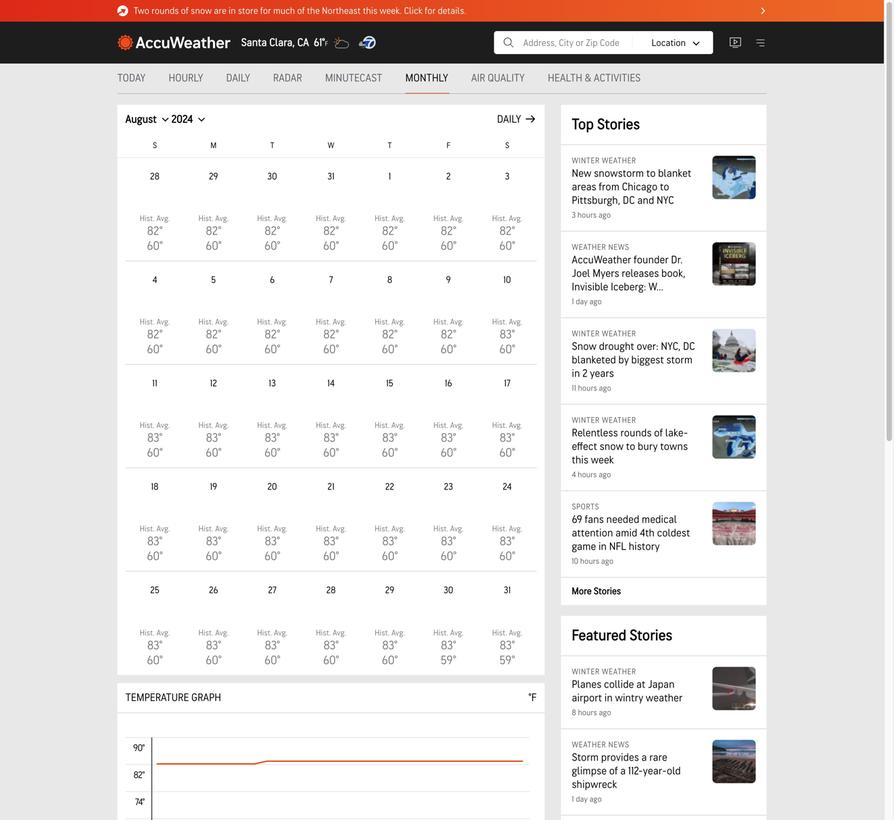 Task type: vqa. For each thing, say whether or not it's contained in the screenshot.
sunny
no



Task type: locate. For each thing, give the bounding box(es) containing it.
1 vertical spatial 10
[[572, 557, 579, 567]]

winter inside winter weather planes collide at japan airport in wintry weather 8 hours ago
[[572, 667, 600, 677]]

83° for 20
[[265, 535, 280, 549]]

59° for 30
[[441, 654, 456, 669]]

20
[[268, 482, 277, 493]]

0 horizontal spatial t
[[270, 141, 274, 151]]

in down the collide
[[605, 692, 613, 705]]

chevron right image
[[762, 7, 766, 14]]

snow up week
[[600, 440, 624, 454]]

of down provides
[[609, 765, 618, 778]]

years
[[590, 367, 614, 381]]

ago down week
[[599, 470, 611, 480]]

daily link down santa
[[215, 63, 262, 94]]

of up bury
[[654, 427, 663, 440]]

83° for 12
[[206, 431, 221, 446]]

1 horizontal spatial hist. avg. 83° 59°
[[492, 629, 523, 669]]

1 horizontal spatial s
[[505, 141, 510, 151]]

weather inside winter weather planes collide at japan airport in wintry weather 8 hours ago
[[602, 667, 636, 677]]

a left rare
[[642, 752, 647, 765]]

0 horizontal spatial dc
[[623, 194, 635, 207]]

0 horizontal spatial daily
[[226, 72, 250, 85]]

1 vertical spatial 2
[[583, 367, 588, 381]]

0 vertical spatial 30
[[268, 171, 277, 182]]

2 hist. avg. 83° 59° from the left
[[492, 629, 523, 669]]

0 horizontal spatial a
[[621, 765, 626, 778]]

week.
[[380, 5, 402, 16]]

two
[[134, 5, 149, 16]]

82° for 30
[[265, 224, 280, 239]]

dc inside winter weather snow drought over: nyc, dc blanketed by biggest storm in 2 years 11 hours ago
[[683, 340, 695, 354]]

hist. avg. 83° 59° for 31
[[492, 629, 523, 669]]

4 inside winter weather relentless rounds of lake- effect snow to bury towns this week 4 hours ago
[[572, 470, 576, 480]]

0 vertical spatial snow
[[191, 5, 212, 16]]

0 horizontal spatial snow
[[191, 5, 212, 16]]

1 vertical spatial a
[[621, 765, 626, 778]]

weather for drought
[[602, 329, 636, 339]]

hist. avg. 83° 60° for 26
[[199, 629, 229, 669]]

of inside weather news storm provides a rare glimpse of a 112-year-old shipwreck 1 day ago
[[609, 765, 618, 778]]

1 horizontal spatial 30
[[444, 585, 454, 596]]

0 vertical spatial rounds
[[152, 5, 179, 16]]

top stories
[[572, 116, 640, 134]]

stories right more
[[594, 586, 621, 597]]

weather up storm
[[572, 741, 606, 750]]

61°
[[314, 36, 325, 49]]

details.
[[438, 5, 466, 16]]

0 vertical spatial this
[[363, 5, 378, 16]]

2024
[[172, 113, 193, 126]]

3
[[505, 171, 510, 182], [572, 210, 576, 220]]

daily link down quality
[[497, 113, 537, 126]]

0 horizontal spatial 31
[[328, 171, 335, 182]]

rounds up bury
[[621, 427, 652, 440]]

0 vertical spatial 29
[[209, 171, 218, 182]]

weather
[[646, 692, 683, 705]]

83° for 28
[[324, 639, 339, 654]]

rounds inside winter weather relentless rounds of lake- effect snow to bury towns this week 4 hours ago
[[621, 427, 652, 440]]

2 horizontal spatial to
[[660, 181, 670, 194]]

weather for rounds
[[602, 416, 636, 426]]

medical
[[642, 514, 677, 527]]

1 vertical spatial 3
[[572, 210, 576, 220]]

to up chicago
[[647, 167, 656, 180]]

1 horizontal spatial 59°
[[500, 654, 515, 669]]

hist. avg. 82° 60° for 1
[[375, 214, 405, 254]]

0 vertical spatial 10
[[504, 275, 511, 286]]

ago down invisible
[[590, 297, 602, 307]]

28 down august
[[150, 171, 160, 182]]

this down effect
[[572, 454, 589, 467]]

0 horizontal spatial to
[[626, 440, 636, 454]]

for right "click"
[[425, 5, 436, 16]]

11 inside winter weather snow drought over: nyc, dc blanketed by biggest storm in 2 years 11 hours ago
[[572, 384, 576, 393]]

more stories link
[[561, 578, 767, 606]]

2 t from the left
[[388, 141, 392, 151]]

ago down pittsburgh,
[[599, 210, 611, 220]]

drought
[[599, 340, 635, 354]]

1 news from the top
[[609, 243, 630, 252]]

coldest
[[657, 527, 690, 540]]

0 horizontal spatial daily link
[[215, 63, 262, 94]]

27
[[268, 585, 277, 596]]

0 vertical spatial daily link
[[215, 63, 262, 94]]

to left bury
[[626, 440, 636, 454]]

8 left the 9
[[387, 275, 392, 286]]

0 horizontal spatial 8
[[387, 275, 392, 286]]

japan
[[648, 679, 675, 692]]

stories for top stories
[[597, 116, 640, 134]]

10 right the 9
[[504, 275, 511, 286]]

winter weather relentless rounds of lake- effect snow to bury towns this week 4 hours ago
[[572, 416, 688, 480]]

28 right "27"
[[326, 585, 336, 596]]

weather news storm provides a rare glimpse of a 112-year-old shipwreck 1 day ago
[[572, 741, 681, 805]]

3 winter from the top
[[572, 416, 600, 426]]

in down 'blanketed'
[[572, 367, 580, 381]]

83° for 15
[[382, 431, 398, 446]]

hours down pittsburgh,
[[578, 210, 597, 220]]

83° for 21
[[324, 535, 339, 549]]

ago down nfl
[[601, 557, 614, 567]]

f
[[325, 40, 328, 48], [447, 141, 451, 151]]

1 horizontal spatial 29
[[385, 585, 395, 596]]

1 horizontal spatial 31
[[504, 585, 511, 596]]

radar link
[[262, 63, 314, 94]]

august
[[126, 113, 157, 126]]

daily down quality
[[497, 113, 521, 126]]

4 left 5
[[152, 275, 157, 286]]

dc inside winter weather new snowstorm to blanket areas from chicago to pittsburgh, dc and nyc 3 hours ago
[[623, 194, 635, 207]]

0 horizontal spatial 11
[[152, 378, 157, 389]]

stories right "top"
[[597, 116, 640, 134]]

t right m
[[270, 141, 274, 151]]

1 vertical spatial daily
[[497, 113, 521, 126]]

59° for 31
[[500, 654, 515, 669]]

hours inside sports 69 fans needed medical attention amid 4th coldest game in nfl history 10 hours ago
[[580, 557, 600, 567]]

0 vertical spatial news
[[609, 243, 630, 252]]

s down august
[[153, 141, 157, 151]]

hist. avg. 82° 60° for 8
[[375, 317, 405, 357]]

69
[[572, 514, 583, 527]]

today
[[117, 72, 146, 85]]

0 horizontal spatial f
[[325, 40, 328, 48]]

1 horizontal spatial for
[[425, 5, 436, 16]]

1 horizontal spatial snow
[[600, 440, 624, 454]]

the
[[307, 5, 320, 16]]

rounds right two
[[152, 5, 179, 16]]

1 vertical spatial this
[[572, 454, 589, 467]]

83° for 19
[[206, 535, 221, 549]]

winter inside winter weather snow drought over: nyc, dc blanketed by biggest storm in 2 years 11 hours ago
[[572, 329, 600, 339]]

1 horizontal spatial 10
[[572, 557, 579, 567]]

day down shipwreck
[[576, 795, 588, 805]]

1 horizontal spatial to
[[647, 167, 656, 180]]

hist. avg. 82° 60° for 5
[[199, 317, 229, 357]]

stories down the more stories link
[[630, 627, 673, 645]]

s
[[153, 141, 157, 151], [505, 141, 510, 151]]

0 vertical spatial 28
[[150, 171, 160, 182]]

ago down airport
[[599, 708, 612, 718]]

needed
[[607, 514, 640, 527]]

1 horizontal spatial 2
[[583, 367, 588, 381]]

1 vertical spatial 30
[[444, 585, 454, 596]]

hist. avg. 83° 59°
[[434, 629, 464, 669], [492, 629, 523, 669]]

this inside two rounds of snow are in store for much of the northeast this week. click for details. link
[[363, 5, 378, 16]]

weather up the relentless
[[602, 416, 636, 426]]

1 horizontal spatial t
[[388, 141, 392, 151]]

0 horizontal spatial 30
[[268, 171, 277, 182]]

1 vertical spatial day
[[576, 795, 588, 805]]

ago down shipwreck
[[590, 795, 602, 805]]

1 horizontal spatial rounds
[[621, 427, 652, 440]]

82° for 9
[[441, 328, 457, 342]]

airport
[[572, 692, 602, 705]]

news
[[609, 243, 630, 252], [609, 741, 630, 750]]

0 horizontal spatial 29
[[209, 171, 218, 182]]

82° for 1
[[382, 224, 398, 239]]

0 horizontal spatial for
[[260, 5, 271, 16]]

28 for 82°
[[150, 171, 160, 182]]

2 winter from the top
[[572, 329, 600, 339]]

1 horizontal spatial 28
[[326, 585, 336, 596]]

stories
[[597, 116, 640, 134], [594, 586, 621, 597], [630, 627, 673, 645]]

2 59° from the left
[[500, 654, 515, 669]]

25
[[150, 585, 159, 596]]

stories for featured stories
[[630, 627, 673, 645]]

a
[[642, 752, 647, 765], [621, 765, 626, 778]]

t
[[270, 141, 274, 151], [388, 141, 392, 151]]

winter
[[572, 156, 600, 166], [572, 329, 600, 339], [572, 416, 600, 426], [572, 667, 600, 677]]

this inside winter weather relentless rounds of lake- effect snow to bury towns this week 4 hours ago
[[572, 454, 589, 467]]

1 horizontal spatial 11
[[572, 384, 576, 393]]

4 down effect
[[572, 470, 576, 480]]

83° for 24
[[500, 535, 515, 549]]

in right are
[[229, 5, 236, 16]]

0 vertical spatial daily
[[226, 72, 250, 85]]

83° for 30
[[441, 639, 456, 654]]

weather up the collide
[[602, 667, 636, 677]]

82° for 28
[[147, 224, 163, 239]]

dr.
[[671, 254, 683, 267]]

1 vertical spatial 8
[[572, 708, 576, 718]]

weather up drought
[[602, 329, 636, 339]]

winter inside winter weather relentless rounds of lake- effect snow to bury towns this week 4 hours ago
[[572, 416, 600, 426]]

0 horizontal spatial 59°
[[441, 654, 456, 669]]

0 horizontal spatial this
[[363, 5, 378, 16]]

16
[[445, 378, 452, 389]]

winter up the relentless
[[572, 416, 600, 426]]

1 horizontal spatial 3
[[572, 210, 576, 220]]

0 horizontal spatial 3
[[505, 171, 510, 182]]

hist. avg. 83° 60° for 25
[[140, 629, 170, 669]]

to
[[647, 167, 656, 180], [660, 181, 670, 194], [626, 440, 636, 454]]

2 s from the left
[[505, 141, 510, 151]]

news up provides
[[609, 741, 630, 750]]

a left 112-
[[621, 765, 626, 778]]

83° for 25
[[147, 639, 163, 654]]

0 vertical spatial a
[[642, 752, 647, 765]]

news up accuweather
[[609, 243, 630, 252]]

this left week.
[[363, 5, 378, 16]]

click
[[404, 5, 423, 16]]

relentless
[[572, 427, 618, 440]]

hist. avg. 83° 60° for 29
[[375, 629, 405, 669]]

hist. avg. 83° 60° for 17
[[492, 421, 523, 461]]

hist. avg. 82° 60° for 29
[[199, 214, 229, 254]]

0 horizontal spatial 2
[[446, 171, 451, 182]]

effect
[[572, 440, 597, 454]]

0 vertical spatial 4
[[152, 275, 157, 286]]

pittsburgh,
[[572, 194, 621, 207]]

1 vertical spatial dc
[[683, 340, 695, 354]]

santa
[[241, 36, 267, 49]]

0 horizontal spatial s
[[153, 141, 157, 151]]

weather inside winter weather new snowstorm to blanket areas from chicago to pittsburgh, dc and nyc 3 hours ago
[[602, 156, 636, 166]]

winter inside winter weather new snowstorm to blanket areas from chicago to pittsburgh, dc and nyc 3 hours ago
[[572, 156, 600, 166]]

1 s from the left
[[153, 141, 157, 151]]

82° for 6
[[265, 328, 280, 342]]

10 down game
[[572, 557, 579, 567]]

83° for 31
[[500, 639, 515, 654]]

1 vertical spatial 4
[[572, 470, 576, 480]]

1 hist. avg. 83° 59° from the left
[[434, 629, 464, 669]]

30
[[268, 171, 277, 182], [444, 585, 454, 596]]

0 vertical spatial day
[[576, 297, 588, 307]]

more stories
[[572, 586, 621, 597]]

day down invisible
[[576, 297, 588, 307]]

dc
[[623, 194, 635, 207], [683, 340, 695, 354]]

82° for 2
[[441, 224, 457, 239]]

ago inside sports 69 fans needed medical attention amid 4th coldest game in nfl history 10 hours ago
[[601, 557, 614, 567]]

weather
[[602, 156, 636, 166], [572, 243, 606, 252], [602, 329, 636, 339], [602, 416, 636, 426], [602, 667, 636, 677], [572, 741, 606, 750]]

1 vertical spatial 29
[[385, 585, 395, 596]]

news inside weather news storm provides a rare glimpse of a 112-year-old shipwreck 1 day ago
[[609, 741, 630, 750]]

12
[[210, 378, 217, 389]]

hist. avg. 82° 60° for 4
[[140, 317, 170, 357]]

0 vertical spatial to
[[647, 167, 656, 180]]

week
[[591, 454, 614, 467]]

1 day from the top
[[576, 297, 588, 307]]

1 vertical spatial 28
[[326, 585, 336, 596]]

4 winter from the top
[[572, 667, 600, 677]]

dc up storm
[[683, 340, 695, 354]]

1 vertical spatial stories
[[594, 586, 621, 597]]

1 horizontal spatial dc
[[683, 340, 695, 354]]

60°
[[147, 239, 163, 254], [206, 239, 222, 254], [264, 239, 280, 254], [323, 239, 339, 254], [382, 239, 398, 254], [441, 239, 457, 254], [500, 239, 515, 254], [147, 343, 163, 357], [206, 343, 222, 357], [264, 343, 280, 357], [323, 343, 339, 357], [382, 343, 398, 357], [441, 343, 457, 357], [500, 343, 515, 357], [147, 446, 163, 461], [206, 446, 222, 461], [264, 446, 280, 461], [323, 446, 339, 461], [382, 446, 398, 461], [441, 446, 457, 461], [500, 446, 515, 461], [147, 550, 163, 564], [206, 550, 222, 564], [264, 550, 280, 564], [323, 550, 339, 564], [382, 550, 398, 564], [441, 550, 457, 564], [500, 550, 515, 564], [147, 654, 163, 669], [206, 654, 222, 669], [264, 654, 280, 669], [323, 654, 339, 669], [382, 654, 398, 669]]

winter for new
[[572, 156, 600, 166]]

new
[[572, 167, 592, 180]]

collide
[[604, 679, 634, 692]]

dc left the and
[[623, 194, 635, 207]]

of
[[181, 5, 189, 16], [297, 5, 305, 16], [654, 427, 663, 440], [609, 765, 618, 778]]

0 vertical spatial f
[[325, 40, 328, 48]]

winter up new
[[572, 156, 600, 166]]

weather up accuweather
[[572, 243, 606, 252]]

ago down the years
[[599, 384, 612, 393]]

hours inside winter weather planes collide at japan airport in wintry weather 8 hours ago
[[578, 708, 597, 718]]

1 vertical spatial 1
[[572, 297, 574, 307]]

2 vertical spatial 1
[[572, 795, 574, 805]]

weather inside winter weather relentless rounds of lake- effect snow to bury towns this week 4 hours ago
[[602, 416, 636, 426]]

hist. avg. 82° 60° for 2
[[434, 214, 464, 254]]

2
[[446, 171, 451, 182], [583, 367, 588, 381]]

10 inside sports 69 fans needed medical attention amid 4th coldest game in nfl history 10 hours ago
[[572, 557, 579, 567]]

2 vertical spatial to
[[626, 440, 636, 454]]

hours inside winter weather new snowstorm to blanket areas from chicago to pittsburgh, dc and nyc 3 hours ago
[[578, 210, 597, 220]]

0 vertical spatial 31
[[328, 171, 335, 182]]

sports
[[572, 502, 600, 512]]

11 left '12' at the left top of the page
[[152, 378, 157, 389]]

hours down airport
[[578, 708, 597, 718]]

news inside weather news accuweather founder dr. joel myers releases book, invisible iceberg: w... 1 day ago
[[609, 243, 630, 252]]

in inside sports 69 fans needed medical attention amid 4th coldest game in nfl history 10 hours ago
[[599, 541, 607, 554]]

hist. avg. 82° 60° for 28
[[140, 214, 170, 254]]

83° for 18
[[147, 535, 163, 549]]

0 vertical spatial dc
[[623, 194, 635, 207]]

1 horizontal spatial this
[[572, 454, 589, 467]]

avg.
[[157, 214, 170, 224], [215, 214, 229, 224], [274, 214, 288, 224], [333, 214, 346, 224], [392, 214, 405, 224], [450, 214, 464, 224], [509, 214, 523, 224], [157, 317, 170, 327], [215, 317, 229, 327], [274, 317, 288, 327], [333, 317, 346, 327], [392, 317, 405, 327], [450, 317, 464, 327], [509, 317, 523, 327], [157, 421, 170, 431], [215, 421, 229, 431], [274, 421, 288, 431], [333, 421, 346, 431], [392, 421, 405, 431], [450, 421, 464, 431], [509, 421, 523, 431], [157, 524, 170, 534], [215, 524, 229, 534], [274, 524, 288, 534], [333, 524, 346, 534], [392, 524, 405, 534], [450, 524, 464, 534], [509, 524, 523, 534], [157, 629, 170, 638], [215, 629, 229, 638], [274, 629, 288, 638], [333, 629, 346, 638], [392, 629, 405, 638], [450, 629, 464, 638], [509, 629, 523, 638]]

0 horizontal spatial 28
[[150, 171, 160, 182]]

weather for collide
[[602, 667, 636, 677]]

1 vertical spatial snow
[[600, 440, 624, 454]]

weather news accuweather founder dr. joel myers releases book, invisible iceberg: w... 1 day ago
[[572, 243, 686, 307]]

for right store at the top left of the page
[[260, 5, 271, 16]]

&
[[585, 72, 592, 85]]

areas
[[572, 181, 597, 194]]

0 vertical spatial 3
[[505, 171, 510, 182]]

15
[[386, 378, 394, 389]]

1 winter from the top
[[572, 156, 600, 166]]

hist. avg. 83° 60° for 19
[[199, 524, 229, 564]]

ago inside weather news accuweather founder dr. joel myers releases book, invisible iceberg: w... 1 day ago
[[590, 297, 602, 307]]

to up nyc
[[660, 181, 670, 194]]

2 day from the top
[[576, 795, 588, 805]]

ca
[[297, 36, 309, 49]]

hist. avg. 82° 60° for 7
[[316, 317, 346, 357]]

1 vertical spatial news
[[609, 741, 630, 750]]

0 vertical spatial 8
[[387, 275, 392, 286]]

hist. avg. 82° 60° for 3
[[492, 214, 523, 254]]

0 vertical spatial 2
[[446, 171, 451, 182]]

10
[[504, 275, 511, 286], [572, 557, 579, 567]]

1 inside weather news storm provides a rare glimpse of a 112-year-old shipwreck 1 day ago
[[572, 795, 574, 805]]

snow left are
[[191, 5, 212, 16]]

31 for 83°
[[504, 585, 511, 596]]

1 horizontal spatial daily
[[497, 113, 521, 126]]

0 vertical spatial 1
[[389, 171, 391, 182]]

hours down the years
[[578, 384, 597, 393]]

weather inside winter weather snow drought over: nyc, dc blanketed by biggest storm in 2 years 11 hours ago
[[602, 329, 636, 339]]

weather up snowstorm
[[602, 156, 636, 166]]

2 news from the top
[[609, 741, 630, 750]]

11 down 'blanketed'
[[572, 384, 576, 393]]

hours down game
[[580, 557, 600, 567]]

1 horizontal spatial 4
[[572, 470, 576, 480]]

s down quality
[[505, 141, 510, 151]]

8 down airport
[[572, 708, 576, 718]]

winter up snow at the top right of the page
[[572, 329, 600, 339]]

1 horizontal spatial f
[[447, 141, 451, 151]]

weather for snowstorm
[[602, 156, 636, 166]]

daily down santa
[[226, 72, 250, 85]]

28
[[150, 171, 160, 182], [326, 585, 336, 596]]

hist. avg. 83° 60° for 21
[[316, 524, 346, 564]]

82° for 3
[[500, 224, 515, 239]]

1 59° from the left
[[441, 654, 456, 669]]

1
[[389, 171, 391, 182], [572, 297, 574, 307], [572, 795, 574, 805]]

hist. avg. 82° 60°
[[140, 214, 170, 254], [199, 214, 229, 254], [257, 214, 288, 254], [316, 214, 346, 254], [375, 214, 405, 254], [434, 214, 464, 254], [492, 214, 523, 254], [140, 317, 170, 357], [199, 317, 229, 357], [257, 317, 288, 357], [316, 317, 346, 357], [375, 317, 405, 357], [434, 317, 464, 357]]

0 horizontal spatial hist. avg. 83° 59°
[[434, 629, 464, 669]]

winter for relentless
[[572, 416, 600, 426]]

1 horizontal spatial daily link
[[497, 113, 537, 126]]

0 vertical spatial stories
[[597, 116, 640, 134]]

59°
[[441, 654, 456, 669], [500, 654, 515, 669]]

ago inside winter weather snow drought over: nyc, dc blanketed by biggest storm in 2 years 11 hours ago
[[599, 384, 612, 393]]

2 vertical spatial stories
[[630, 627, 673, 645]]

t right w
[[388, 141, 392, 151]]

storm
[[572, 752, 599, 765]]

hours inside winter weather snow drought over: nyc, dc blanketed by biggest storm in 2 years 11 hours ago
[[578, 384, 597, 393]]

1 vertical spatial rounds
[[621, 427, 652, 440]]

1 vertical spatial f
[[447, 141, 451, 151]]

hist. avg. 83° 60° for 16
[[434, 421, 464, 461]]

chevron down image
[[693, 41, 700, 46]]

hours down week
[[578, 470, 597, 480]]

83° for 14
[[324, 431, 339, 446]]

1 horizontal spatial 8
[[572, 708, 576, 718]]

two rounds of snow are in store for much of the northeast this week. click for details.
[[134, 5, 466, 16]]

83° for 29
[[382, 639, 398, 654]]

9
[[446, 275, 451, 286]]

attention
[[572, 527, 613, 540]]

in left nfl
[[599, 541, 607, 554]]

day inside weather news storm provides a rare glimpse of a 112-year-old shipwreck 1 day ago
[[576, 795, 588, 805]]

activities
[[594, 72, 641, 85]]

1 vertical spatial to
[[660, 181, 670, 194]]

19
[[210, 482, 217, 493]]

winter up planes
[[572, 667, 600, 677]]

1 vertical spatial 31
[[504, 585, 511, 596]]

news for top
[[609, 243, 630, 252]]

1 vertical spatial daily link
[[497, 113, 537, 126]]



Task type: describe. For each thing, give the bounding box(es) containing it.
hist. avg. 83° 60° for 20
[[257, 524, 288, 564]]

history
[[629, 541, 660, 554]]

30 for 83°
[[444, 585, 454, 596]]

planes
[[572, 679, 602, 692]]

m
[[211, 141, 217, 151]]

83° for 27
[[265, 639, 280, 654]]

biggest
[[632, 354, 664, 367]]

83° for 26
[[206, 639, 221, 654]]

1 horizontal spatial a
[[642, 752, 647, 765]]

hist. avg. 83° 60° for 14
[[316, 421, 346, 461]]

at
[[637, 679, 646, 692]]

air quality link
[[461, 63, 537, 94]]

83° for 16
[[441, 431, 456, 446]]

29 for 83°
[[385, 585, 395, 596]]

sports 69 fans needed medical attention amid 4th coldest game in nfl history 10 hours ago
[[572, 502, 690, 567]]

snow inside winter weather relentless rounds of lake- effect snow to bury towns this week 4 hours ago
[[600, 440, 624, 454]]

hamburger image
[[755, 37, 767, 49]]

nfl
[[609, 541, 627, 554]]

location
[[652, 37, 686, 49]]

0 horizontal spatial rounds
[[152, 5, 179, 16]]

health
[[548, 72, 583, 85]]

17
[[504, 378, 511, 389]]

monthly
[[406, 72, 448, 85]]

lake-
[[666, 427, 688, 440]]

6
[[270, 275, 275, 286]]

hist. avg. 82° 60° for 30
[[257, 214, 288, 254]]

hist. avg. 82° 60° for 6
[[257, 317, 288, 357]]

hist. avg. 83° 60° for 23
[[434, 524, 464, 564]]

temperature
[[126, 692, 189, 705]]

wintry
[[615, 692, 644, 705]]

in inside winter weather planes collide at japan airport in wintry weather 8 hours ago
[[605, 692, 613, 705]]

Address, City or Zip Code text field
[[524, 37, 686, 49]]

air quality
[[471, 72, 525, 85]]

nyc
[[657, 194, 674, 207]]

radar
[[273, 72, 302, 85]]

graph
[[191, 692, 221, 705]]

health & activities link
[[537, 63, 653, 94]]

joel
[[572, 267, 590, 280]]

31 for 82°
[[328, 171, 335, 182]]

to inside winter weather relentless rounds of lake- effect snow to bury towns this week 4 hours ago
[[626, 440, 636, 454]]

29 for 82°
[[209, 171, 218, 182]]

hist. avg. 83° 60° for 12
[[199, 421, 229, 461]]

w...
[[649, 281, 664, 294]]

shipwreck
[[572, 779, 617, 792]]

w
[[328, 141, 334, 151]]

hist. avg. 83° 60° for 13
[[257, 421, 288, 461]]

search image
[[502, 35, 515, 51]]

83° for 23
[[441, 535, 456, 549]]

amid
[[616, 527, 638, 540]]

weather inside weather news storm provides a rare glimpse of a 112-year-old shipwreck 1 day ago
[[572, 741, 606, 750]]

1 t from the left
[[270, 141, 274, 151]]

83° for 17
[[500, 431, 515, 446]]

winter weather planes collide at japan airport in wintry weather 8 hours ago
[[572, 667, 683, 718]]

hist. avg. 83° 60° for 10
[[492, 317, 523, 357]]

2 inside winter weather snow drought over: nyc, dc blanketed by biggest storm in 2 years 11 hours ago
[[583, 367, 588, 381]]

old
[[667, 765, 681, 778]]

hist. avg. 83° 60° for 24
[[492, 524, 523, 564]]

health & activities
[[548, 72, 641, 85]]

hist. avg. 83° 60° for 22
[[375, 524, 405, 564]]

nyc,
[[661, 340, 681, 354]]

accuweather
[[572, 254, 632, 267]]

of inside winter weather relentless rounds of lake- effect snow to bury towns this week 4 hours ago
[[654, 427, 663, 440]]

13
[[269, 378, 276, 389]]

hist. avg. 82° 60° for 9
[[434, 317, 464, 357]]

82° for 7
[[323, 328, 339, 342]]

0 horizontal spatial 4
[[152, 275, 157, 286]]

8 inside winter weather planes collide at japan airport in wintry weather 8 hours ago
[[572, 708, 576, 718]]

hist. avg. 82° 60° for 31
[[316, 214, 346, 254]]

7
[[329, 275, 333, 286]]

and
[[638, 194, 654, 207]]

hist. avg. 83° 60° for 27
[[257, 629, 288, 669]]

blanketed
[[572, 354, 616, 367]]

82° for 8
[[382, 328, 398, 342]]

founder
[[634, 254, 669, 267]]

breaking news image
[[117, 5, 128, 16]]

hist. avg. 83° 59° for 30
[[434, 629, 464, 669]]

83° for 10
[[500, 328, 515, 342]]

snow
[[572, 340, 597, 354]]

28 for 83°
[[326, 585, 336, 596]]

3 inside winter weather new snowstorm to blanket areas from chicago to pittsburgh, dc and nyc 3 hours ago
[[572, 210, 576, 220]]

hist. avg. 83° 60° for 28
[[316, 629, 346, 669]]

winter for snow
[[572, 329, 600, 339]]

over:
[[637, 340, 659, 354]]

air
[[471, 72, 485, 85]]

top
[[572, 116, 594, 134]]

°f
[[529, 692, 537, 705]]

83° for 11
[[147, 431, 163, 446]]

blanket
[[658, 167, 692, 180]]

snowstorm
[[594, 167, 644, 180]]

fans
[[585, 514, 604, 527]]

game
[[572, 541, 596, 554]]

0 horizontal spatial 10
[[504, 275, 511, 286]]

featured stories
[[572, 627, 673, 645]]

82° for 4
[[147, 328, 163, 342]]

ago inside winter weather planes collide at japan airport in wintry weather 8 hours ago
[[599, 708, 612, 718]]

of left are
[[181, 5, 189, 16]]

82° for 29
[[206, 224, 221, 239]]

83° for 13
[[265, 431, 280, 446]]

news for featured
[[609, 741, 630, 750]]

by
[[619, 354, 629, 367]]

book,
[[662, 267, 686, 280]]

temperature graph
[[126, 692, 221, 705]]

glimpse
[[572, 765, 607, 778]]

featured
[[572, 627, 627, 645]]

santa clara, ca 61° f
[[241, 36, 328, 49]]

hist. avg. 83° 60° for 15
[[375, 421, 405, 461]]

bury
[[638, 440, 658, 454]]

winter weather snow drought over: nyc, dc blanketed by biggest storm in 2 years 11 hours ago
[[572, 329, 695, 393]]

2 for from the left
[[425, 5, 436, 16]]

from
[[599, 181, 620, 194]]

5
[[211, 275, 216, 286]]

quality
[[488, 72, 525, 85]]

18
[[151, 482, 159, 493]]

monthly link
[[395, 63, 461, 94]]

1 for from the left
[[260, 5, 271, 16]]

day inside weather news accuweather founder dr. joel myers releases book, invisible iceberg: w... 1 day ago
[[576, 297, 588, 307]]

in inside winter weather snow drought over: nyc, dc blanketed by biggest storm in 2 years 11 hours ago
[[572, 367, 580, 381]]

83° for 22
[[382, 535, 398, 549]]

82° for 31
[[323, 224, 339, 239]]

two rounds of snow are in store for much of the northeast this week. click for details. link
[[117, 0, 767, 22]]

minutecast link
[[314, 63, 395, 94]]

winter for planes
[[572, 667, 600, 677]]

1 inside weather news accuweather founder dr. joel myers releases book, invisible iceberg: w... 1 day ago
[[572, 297, 574, 307]]

30 for 82°
[[268, 171, 277, 182]]

21
[[328, 482, 335, 493]]

minutecast
[[325, 72, 383, 85]]

iceberg:
[[611, 281, 646, 294]]

in inside two rounds of snow are in store for much of the northeast this week. click for details. link
[[229, 5, 236, 16]]

4th
[[640, 527, 655, 540]]

ago inside winter weather new snowstorm to blanket areas from chicago to pittsburgh, dc and nyc 3 hours ago
[[599, 210, 611, 220]]

14
[[328, 378, 335, 389]]

hist. avg. 83° 60° for 18
[[140, 524, 170, 564]]

of left the in the left top of the page
[[297, 5, 305, 16]]

82° for 5
[[206, 328, 221, 342]]

towns
[[661, 440, 688, 454]]

f inside santa clara, ca 61° f
[[325, 40, 328, 48]]

hours inside winter weather relentless rounds of lake- effect snow to bury towns this week 4 hours ago
[[578, 470, 597, 480]]

hourly
[[169, 72, 203, 85]]

stories for more stories
[[594, 586, 621, 597]]

ago inside weather news storm provides a rare glimpse of a 112-year-old shipwreck 1 day ago
[[590, 795, 602, 805]]

weather inside weather news accuweather founder dr. joel myers releases book, invisible iceberg: w... 1 day ago
[[572, 243, 606, 252]]

23
[[444, 482, 453, 493]]

ago inside winter weather relentless rounds of lake- effect snow to bury towns this week 4 hours ago
[[599, 470, 611, 480]]

hist. avg. 83° 60° for 11
[[140, 421, 170, 461]]



